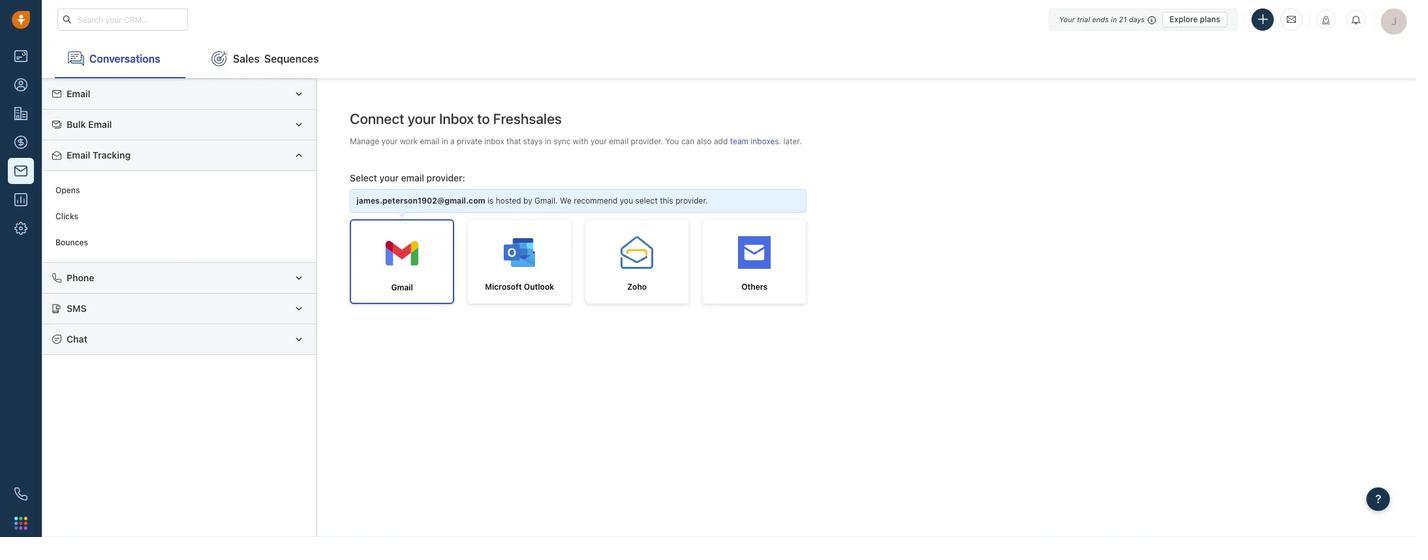 Task type: locate. For each thing, give the bounding box(es) containing it.
0 horizontal spatial in
[[442, 136, 448, 146]]

in left sync
[[545, 136, 551, 146]]

0 vertical spatial email
[[67, 88, 90, 99]]

0 vertical spatial provider.
[[631, 136, 663, 146]]

also
[[697, 136, 712, 146]]

your right select
[[380, 172, 399, 183]]

email down bulk
[[67, 149, 90, 161]]

tab list
[[42, 39, 1416, 78]]

0 horizontal spatial provider.
[[631, 136, 663, 146]]

email right with
[[609, 136, 629, 146]]

select
[[635, 196, 658, 206]]

provider. left you
[[631, 136, 663, 146]]

opens link
[[49, 178, 310, 204]]

email for email
[[67, 88, 90, 99]]

2 vertical spatial email
[[67, 149, 90, 161]]

Search your CRM... text field
[[57, 8, 188, 31]]

add
[[714, 136, 728, 146]]

clicks link
[[49, 204, 310, 230]]

ends
[[1092, 15, 1109, 23]]

you
[[666, 136, 679, 146]]

gmail
[[391, 283, 413, 293]]

with
[[573, 136, 588, 146]]

email right work
[[420, 136, 440, 146]]

bounces
[[55, 238, 88, 248]]

your
[[1059, 15, 1075, 23]]

email
[[420, 136, 440, 146], [609, 136, 629, 146], [401, 172, 424, 183]]

to
[[477, 110, 490, 127]]

in
[[1111, 15, 1117, 23], [442, 136, 448, 146], [545, 136, 551, 146]]

is
[[488, 196, 494, 206]]

phone image
[[14, 488, 27, 501]]

1 vertical spatial provider.
[[676, 196, 708, 206]]

sales
[[233, 53, 260, 64]]

bounces link
[[49, 230, 310, 256]]

we
[[560, 196, 572, 206]]

recommend
[[574, 196, 618, 206]]

later.
[[784, 136, 802, 146]]

email up bulk
[[67, 88, 90, 99]]

bulk
[[67, 119, 86, 130]]

chat
[[67, 334, 87, 345]]

email right bulk
[[88, 119, 112, 130]]

email
[[67, 88, 90, 99], [88, 119, 112, 130], [67, 149, 90, 161]]

explore plans link
[[1163, 11, 1228, 27]]

manage your work email in a private inbox that stays in sync with your email provider. you can also add team inboxes. later.
[[350, 136, 802, 146]]

your
[[408, 110, 436, 127], [381, 136, 398, 146], [591, 136, 607, 146], [380, 172, 399, 183]]

in left a
[[442, 136, 448, 146]]

your left work
[[381, 136, 398, 146]]

connect
[[350, 110, 404, 127]]

stays
[[523, 136, 543, 146]]

sequences
[[264, 53, 319, 64]]

provider. right this
[[676, 196, 708, 206]]

select your email provider:
[[350, 172, 465, 183]]

phone element
[[8, 481, 34, 507]]

your up work
[[408, 110, 436, 127]]

team inboxes. link
[[730, 136, 784, 146]]

opens
[[55, 186, 80, 195]]

zoho
[[627, 282, 647, 292]]

in left 21
[[1111, 15, 1117, 23]]

sms
[[67, 303, 87, 314]]

team
[[730, 136, 749, 146]]

explore
[[1170, 14, 1198, 24]]

your for email
[[381, 136, 398, 146]]

sales sequences link
[[198, 39, 332, 78]]

inbox
[[485, 136, 504, 146]]

your for provider:
[[380, 172, 399, 183]]

tab list containing conversations
[[42, 39, 1416, 78]]

provider.
[[631, 136, 663, 146], [676, 196, 708, 206]]



Task type: describe. For each thing, give the bounding box(es) containing it.
can
[[681, 136, 695, 146]]

freshworks switcher image
[[14, 517, 27, 530]]

your for to
[[408, 110, 436, 127]]

email up james.peterson1902@gmail.com
[[401, 172, 424, 183]]

james.peterson1902@gmail.com
[[357, 196, 485, 206]]

inboxes.
[[751, 136, 781, 146]]

1 vertical spatial email
[[88, 119, 112, 130]]

bulk email
[[67, 119, 112, 130]]

email image
[[1287, 14, 1296, 25]]

by
[[524, 196, 532, 206]]

outlook
[[524, 282, 554, 292]]

connect your inbox to freshsales
[[350, 110, 562, 127]]

manage
[[350, 136, 379, 146]]

this
[[660, 196, 674, 206]]

clicks
[[55, 212, 78, 222]]

provider:
[[427, 172, 465, 183]]

21
[[1119, 15, 1127, 23]]

gmail link
[[350, 219, 454, 304]]

inbox
[[439, 110, 474, 127]]

1 horizontal spatial in
[[545, 136, 551, 146]]

microsoft outlook
[[485, 282, 554, 292]]

email for email tracking
[[67, 149, 90, 161]]

your right with
[[591, 136, 607, 146]]

select
[[350, 172, 377, 183]]

tracking
[[93, 149, 131, 161]]

private
[[457, 136, 482, 146]]

sales sequences
[[233, 53, 319, 64]]

days
[[1129, 15, 1145, 23]]

trial
[[1077, 15, 1090, 23]]

conversations
[[89, 53, 160, 64]]

sync
[[554, 136, 571, 146]]

email tracking
[[67, 149, 131, 161]]

james.peterson1902@gmail.com is hosted by gmail. we recommend you select this provider.
[[357, 196, 708, 206]]

2 horizontal spatial in
[[1111, 15, 1117, 23]]

conversations link
[[55, 39, 185, 78]]

explore plans
[[1170, 14, 1221, 24]]

a
[[450, 136, 455, 146]]

gmail.
[[535, 196, 558, 206]]

you
[[620, 196, 633, 206]]

1 horizontal spatial provider.
[[676, 196, 708, 206]]

plans
[[1200, 14, 1221, 24]]

microsoft
[[485, 282, 522, 292]]

others
[[742, 282, 768, 292]]

freshsales
[[493, 110, 562, 127]]

others link
[[702, 219, 807, 304]]

that
[[507, 136, 521, 146]]

microsoft outlook link
[[467, 219, 572, 304]]

zoho link
[[585, 219, 689, 304]]

phone
[[67, 272, 94, 283]]

hosted
[[496, 196, 521, 206]]

your trial ends in 21 days
[[1059, 15, 1145, 23]]

work
[[400, 136, 418, 146]]



Task type: vqa. For each thing, say whether or not it's contained in the screenshot.
the Peterson
no



